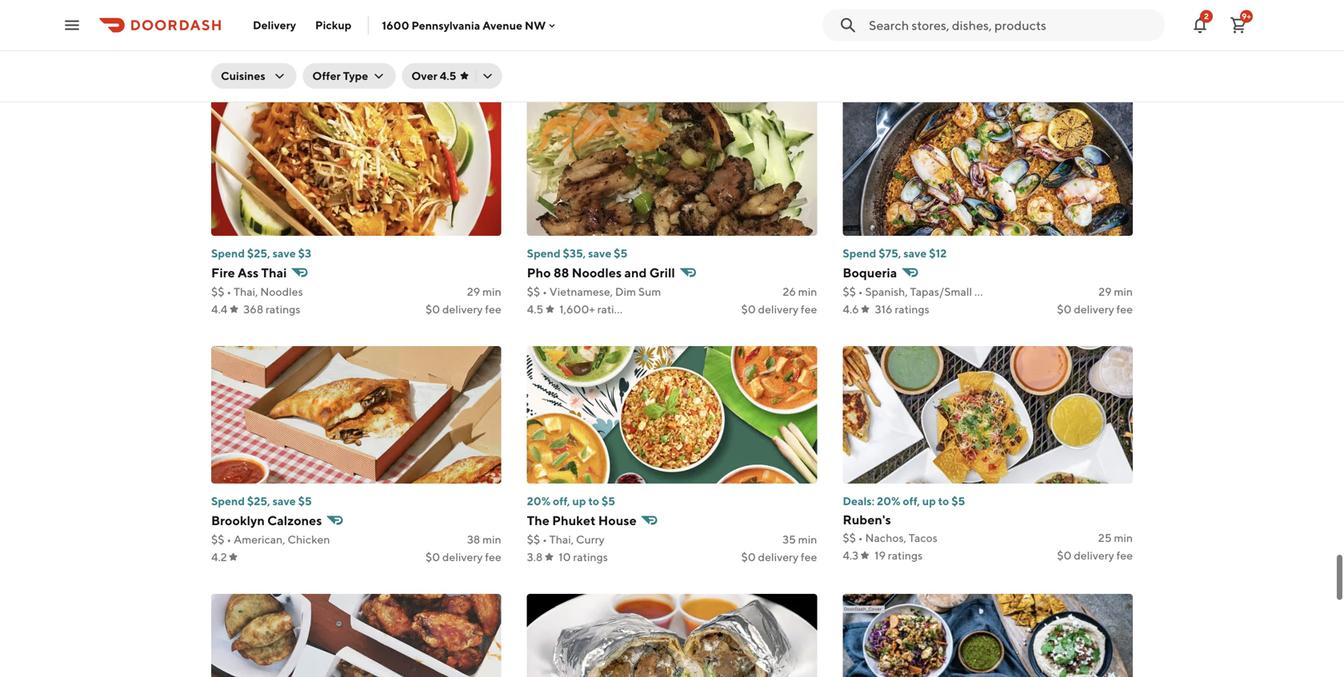 Task type: vqa. For each thing, say whether or not it's contained in the screenshot.


Task type: describe. For each thing, give the bounding box(es) containing it.
spend $25, save $3
[[211, 247, 311, 260]]

20% off, up to $5
[[527, 495, 615, 508]]

ratings for fire ass thai
[[266, 303, 300, 316]]

delivery for beau thai
[[442, 55, 483, 68]]

$0 for pho 88 noodles and grill
[[741, 303, 756, 316]]

$25, for calzones
[[247, 495, 270, 508]]

$$ for phuket
[[527, 533, 540, 546]]

0 vertical spatial chicken
[[865, 37, 908, 50]]

9+
[[1242, 12, 1251, 21]]

the
[[527, 513, 550, 528]]

$$ • spanish, tapas/small plates
[[843, 285, 1006, 298]]

4.4
[[211, 303, 227, 316]]

38 min
[[467, 533, 501, 546]]

1 vertical spatial thai
[[261, 265, 287, 280]]

delivery for fire ass thai
[[442, 303, 483, 316]]

$12
[[929, 247, 947, 260]]

0 horizontal spatial chicken
[[288, 533, 330, 546]]

$$ for thai
[[211, 37, 224, 50]]

delivery for the phuket house
[[758, 551, 799, 564]]

32
[[783, 37, 796, 50]]

• for 88
[[542, 285, 547, 298]]

tapas/small
[[910, 285, 972, 298]]

pho
[[527, 265, 551, 280]]

italian,
[[549, 37, 584, 50]]

$$ • italian, pizza
[[527, 37, 613, 50]]

over
[[411, 69, 437, 82]]

pizza
[[596, 17, 635, 32]]

pickup button
[[306, 12, 361, 38]]

fire ass thai
[[211, 265, 287, 280]]

1 to from the left
[[588, 495, 599, 508]]

open menu image
[[62, 16, 82, 35]]

cuisines button
[[211, 63, 296, 89]]

26 min for beau thai
[[467, 37, 501, 50]]

1600 pennsylvania avenue nw
[[382, 19, 546, 32]]

notification bell image
[[1191, 16, 1210, 35]]

and
[[624, 265, 647, 280]]

$$ down nw
[[527, 37, 540, 50]]

fee for fire ass thai
[[485, 303, 501, 316]]

min for wingz
[[1114, 37, 1133, 50]]

the phuket house
[[527, 513, 637, 528]]

$0 for boqueria
[[1057, 303, 1072, 316]]

$0 for beau thai
[[426, 55, 440, 68]]

0 vertical spatial noodles
[[572, 265, 622, 280]]

spend $75, save $12
[[843, 247, 947, 260]]

dc
[[527, 17, 546, 32]]

pickup
[[315, 18, 352, 32]]

delivery button
[[243, 12, 306, 38]]

1,600+ ratings
[[559, 303, 632, 316]]

4.6
[[843, 303, 859, 316]]

dim
[[615, 285, 636, 298]]

fee for beau thai
[[485, 55, 501, 68]]

$0 delivery fee for fire ass thai
[[426, 303, 501, 316]]

wingz
[[918, 17, 957, 32]]

88
[[554, 265, 569, 280]]

14,000+ ratings
[[244, 55, 324, 68]]

$0 delivery fee for pho 88 noodles and grill
[[741, 303, 817, 316]]

save for fire ass thai
[[273, 247, 296, 260]]

calzones
[[267, 513, 322, 528]]

offer type button
[[303, 63, 395, 89]]

over 4.5
[[411, 69, 456, 82]]

• down dc
[[542, 37, 547, 50]]

wings,
[[910, 37, 945, 50]]

$0 delivery fee for brooklyn calzones
[[426, 551, 501, 564]]

368
[[243, 303, 263, 316]]

14,000+
[[244, 55, 287, 68]]

25 min for $$ • nachos, tacos
[[1098, 532, 1133, 545]]

20% inside deals: 20% off, up to $5 ruben's
[[877, 495, 901, 508]]

25 for $$ • chicken wings, gyro
[[1098, 37, 1112, 50]]

$$ • nachos, tacos
[[843, 532, 938, 545]]

25 for $$ • nachos, tacos
[[1098, 532, 1112, 545]]

american,
[[234, 533, 285, 546]]

1600 pennsylvania avenue nw button
[[382, 19, 559, 32]]

316 ratings
[[875, 303, 930, 316]]

• for ass
[[227, 285, 231, 298]]

$$ • thai, curry for phuket
[[527, 533, 605, 546]]

delivery for brooklyn calzones
[[442, 551, 483, 564]]

fire
[[211, 265, 235, 280]]

brooklyn calzones
[[211, 513, 322, 528]]

ratings down $$ • nachos, tacos
[[888, 549, 923, 562]]

type
[[343, 69, 368, 82]]

save for boqueria
[[904, 247, 927, 260]]

ruben's
[[843, 512, 891, 528]]

$$ for 88
[[527, 285, 540, 298]]

cuisines
[[221, 69, 265, 82]]

ratings for beau thai
[[290, 55, 324, 68]]

• for calzones
[[227, 533, 231, 546]]

$5 inside deals: 20% off, up to $5 ruben's
[[951, 495, 965, 508]]

off, inside deals: 20% off, up to $5 ruben's
[[903, 495, 920, 508]]

26 min for pho 88 noodles and grill
[[783, 285, 817, 298]]

to inside deals: 20% off, up to $5 ruben's
[[938, 495, 949, 508]]

29 for boqueria
[[1099, 285, 1112, 298]]

1 vertical spatial noodles
[[260, 285, 303, 298]]

phuket
[[552, 513, 596, 528]]

316
[[875, 303, 893, 316]]

spend $25, save $5
[[211, 495, 312, 508]]

min for phuket
[[798, 533, 817, 546]]

over 4.5 button
[[402, 63, 502, 89]]

tacos
[[909, 532, 938, 545]]

save for pho 88 noodles and grill
[[588, 247, 612, 260]]

$0 delivery fee for boqueria
[[1057, 303, 1133, 316]]

beau thai
[[211, 17, 270, 32]]

ass
[[238, 265, 259, 280]]

spend for boqueria
[[843, 247, 876, 260]]

4.2
[[211, 551, 227, 564]]



Task type: locate. For each thing, give the bounding box(es) containing it.
1 horizontal spatial chicken
[[865, 37, 908, 50]]

0 horizontal spatial to
[[588, 495, 599, 508]]

save for brooklyn calzones
[[273, 495, 296, 508]]

fee for boqueria
[[1117, 303, 1133, 316]]

chicken
[[865, 37, 908, 50], [288, 533, 330, 546]]

boqueria
[[843, 265, 897, 280]]

thai, for ass
[[234, 285, 258, 298]]

25 min for $$ • chicken wings, gyro
[[1098, 37, 1133, 50]]

0 horizontal spatial noodles
[[260, 285, 303, 298]]

26 for pho 88 noodles and grill
[[783, 285, 796, 298]]

save up the 'pho 88 noodles and grill'
[[588, 247, 612, 260]]

up up tacos
[[922, 495, 936, 508]]

$25, up brooklyn calzones
[[247, 495, 270, 508]]

chicken down calzones
[[288, 533, 330, 546]]

ratings for pho 88 noodles and grill
[[597, 303, 632, 316]]

1 $25, from the top
[[247, 247, 270, 260]]

$0
[[426, 55, 440, 68], [426, 303, 440, 316], [741, 303, 756, 316], [1057, 303, 1072, 316], [1057, 549, 1072, 562], [426, 551, 440, 564], [741, 551, 756, 564]]

spend up 'pho'
[[527, 247, 561, 260]]

1 horizontal spatial 4.5
[[527, 303, 543, 316]]

ratings right 10
[[573, 551, 608, 564]]

$$ • thai, noodles
[[211, 285, 303, 298]]

$$ down 'pho'
[[527, 285, 540, 298]]

vietnamese,
[[549, 285, 613, 298]]

nw
[[525, 19, 546, 32]]

curry for phuket
[[576, 533, 605, 546]]

• up 4.2 in the bottom left of the page
[[227, 533, 231, 546]]

noodles up '$$ • vietnamese, dim sum'
[[572, 265, 622, 280]]

1 horizontal spatial 29 min
[[1099, 285, 1133, 298]]

spend up brooklyn
[[211, 495, 245, 508]]

• down washington
[[858, 37, 863, 50]]

ratings for boqueria
[[895, 303, 930, 316]]

delivery for boqueria
[[1074, 303, 1114, 316]]

$$ • thai, curry for thai
[[211, 37, 289, 50]]

washington wingz
[[843, 17, 957, 32]]

1 25 min from the top
[[1098, 37, 1133, 50]]

spend up boqueria
[[843, 247, 876, 260]]

thai, up 10
[[549, 533, 574, 546]]

$$ up '4.6'
[[843, 285, 856, 298]]

2 to from the left
[[938, 495, 949, 508]]

0 vertical spatial thai,
[[234, 37, 258, 50]]

19
[[875, 549, 886, 562]]

$0 for fire ass thai
[[426, 303, 440, 316]]

ratings down dim
[[597, 303, 632, 316]]

fee for pho 88 noodles and grill
[[801, 303, 817, 316]]

1 vertical spatial $25,
[[247, 495, 270, 508]]

brooklyn
[[211, 513, 265, 528]]

off, up phuket
[[553, 495, 570, 508]]

fee for brooklyn calzones
[[485, 551, 501, 564]]

1 horizontal spatial 26 min
[[783, 285, 817, 298]]

4.5 inside button
[[440, 69, 456, 82]]

curry
[[260, 37, 289, 50], [576, 533, 605, 546]]

0 horizontal spatial 29 min
[[467, 285, 501, 298]]

1 29 min from the left
[[467, 285, 501, 298]]

$35,
[[563, 247, 586, 260]]

delivery
[[442, 55, 483, 68], [442, 303, 483, 316], [758, 303, 799, 316], [1074, 303, 1114, 316], [1074, 549, 1114, 562], [442, 551, 483, 564], [758, 551, 799, 564]]

0 vertical spatial 26 min
[[467, 37, 501, 50]]

0 horizontal spatial 20%
[[527, 495, 551, 508]]

spend $35, save $5
[[527, 247, 627, 260]]

10 ratings
[[559, 551, 608, 564]]

0 vertical spatial $25,
[[247, 247, 270, 260]]

1 vertical spatial 25 min
[[1098, 532, 1133, 545]]

ratings down $$ • spanish, tapas/small plates
[[895, 303, 930, 316]]

spend for brooklyn calzones
[[211, 495, 245, 508]]

0 vertical spatial 25
[[1098, 37, 1112, 50]]

$$ up 4.4
[[211, 285, 224, 298]]

25
[[1098, 37, 1112, 50], [1098, 532, 1112, 545]]

1 vertical spatial chicken
[[288, 533, 330, 546]]

• down the
[[542, 533, 547, 546]]

• down "beau"
[[227, 37, 231, 50]]

save left $3 at left
[[273, 247, 296, 260]]

4.5 right over
[[440, 69, 456, 82]]

pizza
[[586, 37, 613, 50]]

0 horizontal spatial curry
[[260, 37, 289, 50]]

• down "fire"
[[227, 285, 231, 298]]

10
[[559, 551, 571, 564]]

0 horizontal spatial 26 min
[[467, 37, 501, 50]]

fee
[[485, 55, 501, 68], [485, 303, 501, 316], [801, 303, 817, 316], [1117, 303, 1133, 316], [1117, 549, 1133, 562], [485, 551, 501, 564], [801, 551, 817, 564]]

4.3
[[843, 549, 859, 562]]

$$ • chicken wings, gyro
[[843, 37, 973, 50]]

1 horizontal spatial noodles
[[572, 265, 622, 280]]

29 min
[[467, 285, 501, 298], [1099, 285, 1133, 298]]

1 up from the left
[[572, 495, 586, 508]]

2 25 from the top
[[1098, 532, 1112, 545]]

min for ass
[[482, 285, 501, 298]]

spend for fire ass thai
[[211, 247, 245, 260]]

38
[[467, 533, 480, 546]]

0 vertical spatial curry
[[260, 37, 289, 50]]

1 horizontal spatial off,
[[903, 495, 920, 508]]

2 $25, from the top
[[247, 495, 270, 508]]

1 horizontal spatial 26
[[783, 285, 796, 298]]

thai, down ass
[[234, 285, 258, 298]]

29 min for fire ass thai
[[467, 285, 501, 298]]

min for thai
[[482, 37, 501, 50]]

pho 88 noodles and grill
[[527, 265, 675, 280]]

fee for the phuket house
[[801, 551, 817, 564]]

save up calzones
[[273, 495, 296, 508]]

noodles
[[572, 265, 622, 280], [260, 285, 303, 298]]

ratings for the phuket house
[[573, 551, 608, 564]]

1 20% from the left
[[527, 495, 551, 508]]

2 vertical spatial thai,
[[549, 533, 574, 546]]

$0 delivery fee for beau thai
[[426, 55, 501, 68]]

$0 for the phuket house
[[741, 551, 756, 564]]

1 vertical spatial thai,
[[234, 285, 258, 298]]

1 horizontal spatial 29
[[1099, 285, 1112, 298]]

1 vertical spatial 26
[[783, 285, 796, 298]]

$$ • thai, curry up 10
[[527, 533, 605, 546]]

thai,
[[234, 37, 258, 50], [234, 285, 258, 298], [549, 533, 574, 546]]

• for thai
[[227, 37, 231, 50]]

35
[[783, 533, 796, 546]]

0 horizontal spatial 4.5
[[440, 69, 456, 82]]

thai, down beau thai
[[234, 37, 258, 50]]

2 up from the left
[[922, 495, 936, 508]]

min
[[482, 37, 501, 50], [798, 37, 817, 50], [1114, 37, 1133, 50], [482, 285, 501, 298], [798, 285, 817, 298], [1114, 285, 1133, 298], [1114, 532, 1133, 545], [482, 533, 501, 546], [798, 533, 817, 546]]

$$ up 3.8
[[527, 533, 540, 546]]

1 horizontal spatial curry
[[576, 533, 605, 546]]

$75,
[[879, 247, 901, 260]]

0 vertical spatial thai
[[245, 17, 270, 32]]

gyro
[[948, 37, 973, 50]]

$$ • vietnamese, dim sum
[[527, 285, 661, 298]]

1 horizontal spatial $$ • thai, curry
[[527, 533, 605, 546]]

1 horizontal spatial to
[[938, 495, 949, 508]]

26 min
[[467, 37, 501, 50], [783, 285, 817, 298]]

0 vertical spatial 26
[[467, 37, 480, 50]]

2 29 from the left
[[1099, 285, 1112, 298]]

dc stone pizza
[[527, 17, 635, 32]]

1 horizontal spatial up
[[922, 495, 936, 508]]

1,600+
[[559, 303, 595, 316]]

0 vertical spatial 25 min
[[1098, 37, 1133, 50]]

thai down spend $25, save $3
[[261, 265, 287, 280]]

• up '4.6'
[[858, 285, 863, 298]]

up inside deals: 20% off, up to $5 ruben's
[[922, 495, 936, 508]]

$$ • thai, curry down beau thai
[[211, 37, 289, 50]]

washington
[[843, 17, 915, 32]]

spanish,
[[865, 285, 908, 298]]

up
[[572, 495, 586, 508], [922, 495, 936, 508]]

$25, up fire ass thai
[[247, 247, 270, 260]]

0 horizontal spatial 29
[[467, 285, 480, 298]]

spend for pho 88 noodles and grill
[[527, 247, 561, 260]]

9+ button
[[1223, 9, 1255, 41]]

26
[[467, 37, 480, 50], [783, 285, 796, 298]]

chicken down washington
[[865, 37, 908, 50]]

1 vertical spatial 4.5
[[527, 303, 543, 316]]

1 items, open order cart image
[[1229, 16, 1248, 35]]

2 off, from the left
[[903, 495, 920, 508]]

deals: 20% off, up to $5 ruben's
[[843, 495, 965, 528]]

1 vertical spatial 25
[[1098, 532, 1112, 545]]

sum
[[638, 285, 661, 298]]

thai right "beau"
[[245, 17, 270, 32]]

offer type
[[312, 69, 368, 82]]

beau
[[211, 17, 242, 32]]

$5
[[614, 247, 627, 260], [298, 495, 312, 508], [602, 495, 615, 508], [951, 495, 965, 508]]

$0 delivery fee for the phuket house
[[741, 551, 817, 564]]

nachos,
[[865, 532, 906, 545]]

$$ up 4.2 in the bottom left of the page
[[211, 533, 224, 546]]

save left $12
[[904, 247, 927, 260]]

grill
[[649, 265, 675, 280]]

29 min for boqueria
[[1099, 285, 1133, 298]]

19 ratings
[[875, 549, 923, 562]]

0 horizontal spatial off,
[[553, 495, 570, 508]]

min for 88
[[798, 285, 817, 298]]

0 horizontal spatial 26
[[467, 37, 480, 50]]

stone
[[549, 17, 593, 32]]

$$ for wingz
[[843, 37, 856, 50]]

4.5 down 'pho'
[[527, 303, 543, 316]]

$$ up 4.3
[[843, 532, 856, 545]]

0 vertical spatial 4.5
[[440, 69, 456, 82]]

thai, for phuket
[[549, 533, 574, 546]]

$0 delivery fee
[[426, 55, 501, 68], [426, 303, 501, 316], [741, 303, 817, 316], [1057, 303, 1133, 316], [1057, 549, 1133, 562], [426, 551, 501, 564], [741, 551, 817, 564]]

2 29 min from the left
[[1099, 285, 1133, 298]]

Store search: begin typing to search for stores available on DoorDash text field
[[869, 16, 1155, 34]]

curry for thai
[[260, 37, 289, 50]]

offer
[[312, 69, 341, 82]]

35 min
[[783, 533, 817, 546]]

$$ up 4.8
[[211, 37, 224, 50]]

26 for beau thai
[[467, 37, 480, 50]]

29
[[467, 285, 480, 298], [1099, 285, 1112, 298]]

4.8
[[211, 55, 228, 68]]

0 vertical spatial $$ • thai, curry
[[211, 37, 289, 50]]

$3
[[298, 247, 311, 260]]

368 ratings
[[243, 303, 300, 316]]

0 horizontal spatial up
[[572, 495, 586, 508]]

• down 'pho'
[[542, 285, 547, 298]]

32 min
[[783, 37, 817, 50]]

20% up ruben's
[[877, 495, 901, 508]]

2 25 min from the top
[[1098, 532, 1133, 545]]

29 for fire ass thai
[[467, 285, 480, 298]]

1 vertical spatial curry
[[576, 533, 605, 546]]

$25, for ass
[[247, 247, 270, 260]]

20% up the
[[527, 495, 551, 508]]

pennsylvania
[[412, 19, 480, 32]]

• for phuket
[[542, 533, 547, 546]]

0 horizontal spatial $$ • thai, curry
[[211, 37, 289, 50]]

3.8
[[527, 551, 543, 564]]

deals:
[[843, 495, 875, 508]]

$$ • american, chicken
[[211, 533, 330, 546]]

ratings right the 368
[[266, 303, 300, 316]]

1 vertical spatial 26 min
[[783, 285, 817, 298]]

thai
[[245, 17, 270, 32], [261, 265, 287, 280]]

1 25 from the top
[[1098, 37, 1112, 50]]

2 20% from the left
[[877, 495, 901, 508]]

noodles up 368 ratings
[[260, 285, 303, 298]]

off, up tacos
[[903, 495, 920, 508]]

1 29 from the left
[[467, 285, 480, 298]]

ratings up offer
[[290, 55, 324, 68]]

avenue
[[483, 19, 522, 32]]

• for wingz
[[858, 37, 863, 50]]

curry up 10 ratings
[[576, 533, 605, 546]]

delivery for pho 88 noodles and grill
[[758, 303, 799, 316]]

25 min
[[1098, 37, 1133, 50], [1098, 532, 1133, 545]]

thai, for thai
[[234, 37, 258, 50]]

1 horizontal spatial 20%
[[877, 495, 901, 508]]

1600
[[382, 19, 409, 32]]

min for calzones
[[482, 533, 501, 546]]

$$ for ass
[[211, 285, 224, 298]]

curry down delivery at the left
[[260, 37, 289, 50]]

delivery
[[253, 18, 296, 32]]

house
[[598, 513, 637, 528]]

spend up "fire"
[[211, 247, 245, 260]]

$0 for brooklyn calzones
[[426, 551, 440, 564]]

2
[[1204, 12, 1209, 21]]

1 vertical spatial $$ • thai, curry
[[527, 533, 605, 546]]

$$
[[211, 37, 224, 50], [527, 37, 540, 50], [843, 37, 856, 50], [211, 285, 224, 298], [527, 285, 540, 298], [843, 285, 856, 298], [843, 532, 856, 545], [211, 533, 224, 546], [527, 533, 540, 546]]

1 off, from the left
[[553, 495, 570, 508]]

$$ for calzones
[[211, 533, 224, 546]]

$$ down washington
[[843, 37, 856, 50]]

• down ruben's
[[858, 532, 863, 545]]

up up the phuket house
[[572, 495, 586, 508]]



